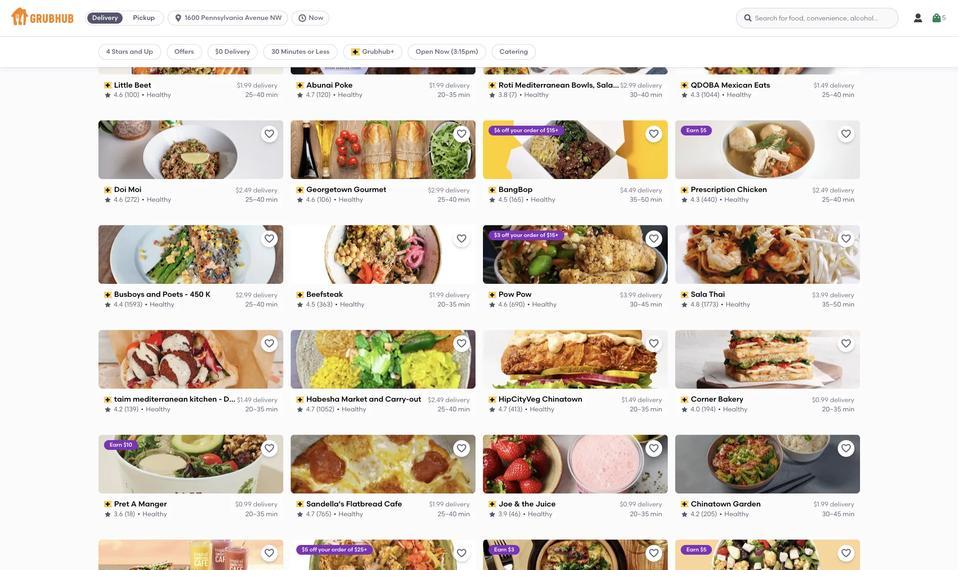 Task type: locate. For each thing, give the bounding box(es) containing it.
subscription pass image for busboys and poets - 450 k
[[104, 292, 112, 298]]

1 horizontal spatial $3
[[508, 547, 514, 554]]

4.7 for abunai poke
[[306, 91, 314, 99]]

min for sandella's flatbread cafe
[[458, 511, 470, 519]]

chinatown down hipcityveg chinatown logo on the bottom of the page
[[542, 395, 582, 404]]

• right "(440)"
[[719, 196, 722, 204]]

save this restaurant button
[[261, 21, 277, 38], [453, 21, 470, 38], [645, 21, 662, 38], [838, 21, 854, 38], [261, 126, 277, 143], [453, 126, 470, 143], [645, 126, 662, 143], [838, 126, 854, 143], [261, 231, 277, 248], [453, 231, 470, 248], [645, 231, 662, 248], [838, 231, 854, 248], [261, 336, 277, 353], [453, 336, 470, 353], [645, 336, 662, 353], [838, 336, 854, 353], [261, 441, 277, 457], [453, 441, 470, 457], [645, 441, 662, 457], [838, 441, 854, 457], [261, 546, 277, 562], [453, 546, 470, 562], [645, 546, 662, 562], [838, 546, 854, 562]]

1 vertical spatial &
[[514, 500, 520, 509]]

4.5 left '(165)'
[[498, 196, 507, 204]]

20–35 min
[[437, 91, 470, 99], [437, 301, 470, 309], [245, 406, 277, 414], [630, 406, 662, 414], [822, 406, 854, 414], [245, 511, 277, 519], [630, 511, 662, 519]]

1 horizontal spatial $2.99 delivery
[[428, 187, 470, 194]]

2 vertical spatial $15+
[[546, 232, 558, 239]]

• for habesha market and carry-out
[[337, 406, 339, 414]]

doi moi logo image
[[98, 120, 283, 179]]

star icon image left 3.9
[[488, 511, 496, 519]]

save this restaurant image
[[264, 24, 275, 35], [456, 24, 467, 35], [648, 24, 659, 35], [456, 129, 467, 140], [648, 129, 659, 140], [840, 129, 851, 140], [264, 234, 275, 245], [648, 234, 659, 245], [648, 339, 659, 350], [840, 339, 851, 350], [648, 444, 659, 455], [264, 548, 275, 560], [456, 548, 467, 560], [648, 548, 659, 560]]

georgetown gourmet
[[306, 186, 386, 194]]

sandella's
[[306, 500, 344, 509]]

svg image right fee
[[744, 13, 753, 23]]

35–50 min down $4.49 delivery
[[629, 196, 662, 204]]

2 $3.99 delivery from the left
[[812, 291, 854, 299]]

-
[[185, 290, 188, 299], [218, 395, 222, 404]]

1 horizontal spatial 30–45 min
[[822, 511, 854, 519]]

star icon image
[[104, 92, 111, 99], [296, 92, 303, 99], [488, 92, 496, 99], [681, 92, 688, 99], [104, 197, 111, 204], [296, 197, 303, 204], [488, 197, 496, 204], [681, 197, 688, 204], [104, 301, 111, 309], [296, 301, 303, 309], [488, 301, 496, 309], [681, 301, 688, 309], [104, 406, 111, 414], [296, 406, 303, 414], [488, 406, 496, 414], [681, 406, 688, 414], [104, 511, 111, 519], [296, 511, 303, 519], [488, 511, 496, 519], [681, 511, 688, 519]]

1 vertical spatial now
[[435, 48, 449, 56]]

2 horizontal spatial $2.99
[[620, 82, 636, 90]]

pow pow
[[498, 290, 531, 299]]

$0.99
[[812, 396, 828, 404], [235, 501, 252, 509], [620, 501, 636, 509]]

star icon image left 4.8
[[681, 301, 688, 309]]

- for 450
[[185, 290, 188, 299]]

sandella's flatbread cafe logo image
[[290, 435, 475, 494]]

proceed
[[825, 311, 852, 319]]

joe & the juice  logo image
[[483, 435, 668, 494]]

0 horizontal spatial svg image
[[298, 13, 307, 23]]

avenue
[[245, 14, 268, 22]]

0 horizontal spatial $0.99 delivery
[[235, 501, 277, 509]]

1 vertical spatial -
[[218, 395, 222, 404]]

0 vertical spatial -
[[185, 290, 188, 299]]

earn down 3.9
[[494, 547, 506, 554]]

tropical smoothie cafe  logo image
[[98, 540, 283, 571]]

grubhub plus flag logo image
[[351, 48, 360, 56]]

carry-
[[385, 395, 409, 404]]

• for taim mediterranean kitchen - dupont circle
[[141, 406, 143, 414]]

star icon image left 4.6 (106) at the top of page
[[296, 197, 303, 204]]

2 horizontal spatial $2.99 delivery
[[620, 82, 662, 90]]

$3 down 3.9 (46)
[[508, 547, 514, 554]]

$3 down 4.5 (165)
[[494, 232, 500, 239]]

25–40 for little beet
[[245, 91, 264, 99]]

2 horizontal spatial $2.49
[[812, 187, 828, 194]]

$5 down 4.3 (1044)
[[700, 127, 706, 134]]

25–40
[[245, 91, 264, 99], [822, 91, 841, 99], [245, 196, 264, 204], [437, 196, 456, 204], [822, 196, 841, 204], [245, 301, 264, 309], [437, 406, 456, 414], [437, 511, 456, 519]]

of for $6 off your order of $15+
[[540, 127, 545, 134]]

star icon image left the '4.7 (120)'
[[296, 92, 303, 99]]

georgetown
[[306, 186, 352, 194]]

subscription pass image left prescription
[[681, 187, 689, 194]]

your down '(165)'
[[510, 232, 522, 239]]

$0.99 delivery
[[812, 396, 854, 404], [235, 501, 277, 509], [620, 501, 662, 509]]

2 horizontal spatial svg image
[[931, 13, 942, 24]]

• healthy for joe & the juice
[[523, 511, 552, 519]]

pickup button
[[125, 11, 164, 26]]

& left pitas
[[623, 81, 629, 89]]

order
[[742, 23, 756, 29], [524, 127, 538, 134], [524, 232, 538, 239], [331, 547, 346, 554]]

1 pow from the left
[[498, 290, 514, 299]]

prescription chicken
[[691, 186, 767, 194]]

and left up
[[130, 48, 142, 56]]

georgetown gourmet logo image
[[290, 120, 475, 179]]

subscription pass image left hipcityveg
[[488, 397, 497, 403]]

your down (765)
[[318, 547, 330, 554]]

habesha market and carry-out logo image
[[290, 330, 475, 389]]

(3:15pm)
[[451, 48, 478, 56]]

1 horizontal spatial 4.2
[[690, 511, 699, 519]]

save this restaurant image
[[840, 24, 851, 35], [264, 129, 275, 140], [456, 234, 467, 245], [840, 234, 851, 245], [264, 339, 275, 350], [456, 339, 467, 350], [264, 444, 275, 455], [456, 444, 467, 455], [840, 444, 851, 455], [840, 548, 851, 560]]

star icon image left 4.7 (765)
[[296, 511, 303, 519]]

25–40 min for georgetown gourmet
[[437, 196, 470, 204]]

earn for prescription chicken
[[686, 127, 699, 134]]

subscription pass image left bangbop
[[488, 187, 497, 194]]

star icon image left '4.6 (272)'
[[104, 197, 111, 204]]

off down 4.7 (765)
[[309, 547, 317, 554]]

2 vertical spatial and
[[369, 395, 383, 404]]

min for chinatown garden
[[842, 511, 854, 519]]

0 horizontal spatial delivery
[[92, 14, 118, 22]]

• for roti mediterranean bowls, salads & pitas
[[519, 91, 522, 99]]

delivery for habesha market and carry-out
[[445, 396, 470, 404]]

chinatown up (205)
[[691, 500, 731, 509]]

subscription pass image for corner bakery
[[681, 397, 689, 403]]

0 horizontal spatial 35–50 min
[[629, 196, 662, 204]]

• down beet
[[142, 91, 144, 99]]

20–35 for abunai poke
[[437, 91, 456, 99]]

svg image inside 5 button
[[931, 13, 942, 24]]

0 vertical spatial 35–50 min
[[629, 196, 662, 204]]

pickup
[[133, 14, 155, 22]]

0 horizontal spatial $3.99
[[620, 291, 636, 299]]

star icon image left 3.6
[[104, 511, 111, 519]]

• down thai
[[721, 301, 723, 309]]

1 vertical spatial $2.99 delivery
[[428, 187, 470, 194]]

min for georgetown gourmet
[[458, 196, 470, 204]]

• down corner bakery at the right of the page
[[718, 406, 720, 414]]

2 vertical spatial $2.99
[[236, 291, 252, 299]]

1 horizontal spatial 35–50
[[822, 301, 841, 309]]

1 $3.99 delivery from the left
[[620, 291, 662, 299]]

• for georgetown gourmet
[[334, 196, 336, 204]]

pow up (690)
[[516, 290, 531, 299]]

20–35 min for beefsteak
[[437, 301, 470, 309]]

eats
[[754, 81, 770, 89]]

0 vertical spatial $2.99 delivery
[[620, 82, 662, 90]]

min for hipcityveg chinatown
[[650, 406, 662, 414]]

4.6 left (106)
[[306, 196, 315, 204]]

2 horizontal spatial delivery
[[694, 23, 716, 29]]

subscription pass image
[[104, 82, 112, 89], [488, 82, 497, 89], [681, 82, 689, 89], [104, 187, 112, 194], [296, 187, 304, 194], [104, 292, 112, 298], [296, 292, 304, 298], [488, 292, 497, 298], [681, 292, 689, 298], [296, 397, 304, 403], [488, 397, 497, 403], [104, 502, 112, 508], [296, 502, 304, 508], [488, 502, 497, 508]]

20–35 for joe & the juice
[[630, 511, 649, 519]]

• right (46)
[[523, 511, 525, 519]]

earn
[[109, 23, 122, 29], [302, 23, 314, 29], [686, 127, 699, 134], [109, 442, 122, 449], [494, 547, 506, 554], [686, 547, 699, 554]]

$2.99 delivery for georgetown gourmet
[[428, 187, 470, 194]]

0 horizontal spatial -
[[185, 290, 188, 299]]

1600 pennsylvania avenue nw
[[185, 14, 282, 22]]

4.7 left (413)
[[498, 406, 507, 414]]

min for abunai poke
[[458, 91, 470, 99]]

2 vertical spatial $2.99 delivery
[[236, 291, 277, 299]]

qdoba
[[691, 81, 719, 89]]

2 vertical spatial delivery
[[224, 48, 250, 56]]

$2.99
[[620, 82, 636, 90], [428, 187, 444, 194], [236, 291, 252, 299]]

• down qdoba mexican eats
[[722, 91, 724, 99]]

star icon image left 4.3 (440)
[[681, 197, 688, 204]]

• healthy for qdoba mexican eats
[[722, 91, 751, 99]]

subscription pass image for pret a manger
[[104, 502, 112, 508]]

healthy for habesha market and carry-out
[[342, 406, 366, 414]]

subscription pass image
[[296, 82, 304, 89], [488, 187, 497, 194], [681, 187, 689, 194], [104, 397, 112, 403], [681, 397, 689, 403], [681, 502, 689, 508]]

1 vertical spatial off
[[501, 232, 509, 239]]

2 svg image from the left
[[744, 13, 753, 23]]

doi moi
[[114, 186, 141, 194]]

market
[[341, 395, 367, 404]]

30–40 min
[[629, 91, 662, 99]]

1 horizontal spatial $0.99
[[620, 501, 636, 509]]

0 vertical spatial $0
[[686, 23, 693, 29]]

0 vertical spatial $15+
[[765, 23, 776, 29]]

1 vertical spatial $15+
[[546, 127, 558, 134]]

0 horizontal spatial $1.49 delivery
[[237, 396, 277, 404]]

delivery for chinatown garden
[[830, 501, 854, 509]]

subscription pass image left busboys
[[104, 292, 112, 298]]

subscription pass image left qdoba
[[681, 82, 689, 89]]

$15+
[[765, 23, 776, 29], [546, 127, 558, 134], [546, 232, 558, 239]]

pret a manger
[[114, 500, 167, 509]]

your right $6 at the top right of page
[[510, 127, 522, 134]]

earn $5
[[109, 23, 130, 29], [302, 23, 322, 29], [686, 127, 706, 134], [686, 547, 706, 554]]

4.2
[[114, 406, 123, 414], [690, 511, 699, 519]]

subscription pass image left taim at bottom left
[[104, 397, 112, 403]]

4.7 left (1052)
[[306, 406, 314, 414]]

35–50
[[629, 196, 649, 204], [822, 301, 841, 309]]

2 horizontal spatial $2.49 delivery
[[812, 187, 854, 194]]

earn $5 up or
[[302, 23, 322, 29]]

svg image
[[174, 13, 183, 23], [744, 13, 753, 23]]

delivery left fee
[[694, 23, 716, 29]]

2 pow from the left
[[516, 290, 531, 299]]

pow up 4.6 (690)
[[498, 290, 514, 299]]

corner bakery
[[691, 395, 743, 404]]

35–50 down $4.49 delivery
[[629, 196, 649, 204]]

earn $5 up stars
[[109, 23, 130, 29]]

california tortilla logo image
[[290, 540, 475, 571]]

1 horizontal spatial and
[[146, 290, 160, 299]]

min for beefsteak
[[458, 301, 470, 309]]

main navigation navigation
[[0, 0, 958, 37]]

$1.49 delivery for kitchen
[[237, 396, 277, 404]]

of
[[758, 23, 763, 29], [540, 127, 545, 134], [540, 232, 545, 239], [347, 547, 353, 554]]

subscription pass image left chinatown garden
[[681, 502, 689, 508]]

0 horizontal spatial $3.99 delivery
[[620, 291, 662, 299]]

4.3 down qdoba
[[690, 91, 699, 99]]

1 horizontal spatial 4.5
[[498, 196, 507, 204]]

1 vertical spatial delivery
[[694, 23, 716, 29]]

- left 'dupont'
[[218, 395, 222, 404]]

2 horizontal spatial $0.99 delivery
[[812, 396, 854, 404]]

star icon image left 4.5 (165)
[[488, 197, 496, 204]]

saladworks  logo image
[[675, 540, 860, 571]]

open now (3:15pm)
[[416, 48, 478, 56]]

minutes
[[281, 48, 306, 56]]

2 horizontal spatial and
[[369, 395, 383, 404]]

4.5
[[498, 196, 507, 204], [306, 301, 315, 309]]

pow
[[498, 290, 514, 299], [516, 290, 531, 299]]

svg image
[[913, 13, 924, 24], [931, 13, 942, 24], [298, 13, 307, 23]]

2 horizontal spatial $1.49 delivery
[[814, 82, 854, 90]]

0 horizontal spatial pow
[[498, 290, 514, 299]]

4.7 (413)
[[498, 406, 522, 414]]

4.6 left (690)
[[498, 301, 507, 309]]

prescription chicken logo image
[[675, 120, 860, 179]]

0 horizontal spatial $1.49
[[237, 396, 252, 404]]

star icon image left 4.4
[[104, 301, 111, 309]]

roti
[[498, 81, 513, 89]]

1 horizontal spatial $0.99 delivery
[[620, 501, 662, 509]]

now button
[[292, 11, 333, 26]]

• for sandella's flatbread cafe
[[333, 511, 336, 519]]

1 horizontal spatial 35–50 min
[[822, 301, 854, 309]]

0 horizontal spatial $0.99
[[235, 501, 252, 509]]

subscription pass image for sala thai
[[681, 292, 689, 298]]

$2.99 delivery for roti mediterranean bowls, salads & pitas
[[620, 82, 662, 90]]

4.6 down doi
[[114, 196, 123, 204]]

(1044)
[[701, 91, 719, 99]]

earn $5 down 4.3 (1044)
[[686, 127, 706, 134]]

(1773)
[[701, 301, 718, 309]]

$0 down pennsylvania on the left top of page
[[215, 48, 223, 56]]

off for pow pow
[[501, 232, 509, 239]]

and for habesha market and carry-out
[[369, 395, 383, 404]]

(106)
[[317, 196, 331, 204]]

delivery
[[253, 82, 277, 90], [445, 82, 470, 90], [638, 82, 662, 90], [830, 82, 854, 90], [253, 187, 277, 194], [445, 187, 470, 194], [638, 187, 662, 194], [830, 187, 854, 194], [253, 291, 277, 299], [445, 291, 470, 299], [638, 291, 662, 299], [830, 291, 854, 299], [253, 396, 277, 404], [445, 396, 470, 404], [638, 396, 662, 404], [830, 396, 854, 404], [253, 501, 277, 509], [445, 501, 470, 509], [638, 501, 662, 509], [830, 501, 854, 509]]

subscription pass image for doi moi
[[104, 187, 112, 194]]

subscription pass image left habesha
[[296, 397, 304, 403]]

1 vertical spatial 35–50 min
[[822, 301, 854, 309]]

0 vertical spatial 30–45 min
[[630, 301, 662, 309]]

earn up or
[[302, 23, 314, 29]]

manger
[[138, 500, 167, 509]]

0 horizontal spatial 35–50
[[629, 196, 649, 204]]

30–40
[[629, 91, 649, 99]]

earn $5 for little
[[109, 23, 130, 29]]

1 horizontal spatial $1.49
[[622, 396, 636, 404]]

1 horizontal spatial now
[[435, 48, 449, 56]]

subscription pass image left pret
[[104, 502, 112, 508]]

4.7 left (120) at the top left of page
[[306, 91, 314, 99]]

• healthy for bangbop
[[526, 196, 555, 204]]

• right the (18)
[[137, 511, 140, 519]]

Search for food, convenience, alcohol... search field
[[736, 8, 899, 28]]

0 vertical spatial 4.2
[[114, 406, 123, 414]]

$2.99 for busboys and poets - 450 k
[[236, 291, 252, 299]]

subscription pass image left doi
[[104, 187, 112, 194]]

earn up stars
[[109, 23, 122, 29]]

20–35 for beefsteak
[[437, 301, 456, 309]]

subscription pass image left the sala
[[681, 292, 689, 298]]

4.6 (106)
[[306, 196, 331, 204]]

• right (1052)
[[337, 406, 339, 414]]

min for prescription chicken
[[842, 196, 854, 204]]

star icon image for bangbop
[[488, 197, 496, 204]]

or
[[308, 48, 314, 56]]

0 horizontal spatial $0
[[215, 48, 223, 56]]

1 vertical spatial 4.2
[[690, 511, 699, 519]]

30–45
[[630, 301, 649, 309], [822, 511, 841, 519]]

3.8 (7)
[[498, 91, 517, 99]]

healthy for roti mediterranean bowls, salads & pitas
[[524, 91, 548, 99]]

now
[[309, 14, 323, 22], [435, 48, 449, 56]]

(363)
[[317, 301, 333, 309]]

$5 up less
[[316, 23, 322, 29]]

star icon image left 4.7 (1052)
[[296, 406, 303, 414]]

0 horizontal spatial 30–45 min
[[630, 301, 662, 309]]

&
[[623, 81, 629, 89], [514, 500, 520, 509]]

abunai poke
[[306, 81, 352, 89]]

fee
[[717, 23, 727, 29]]

chinatown garden
[[691, 500, 761, 509]]

0 horizontal spatial 4.5
[[306, 301, 315, 309]]

dupont
[[223, 395, 251, 404]]

1 horizontal spatial $2.49
[[428, 396, 444, 404]]

1 horizontal spatial &
[[623, 81, 629, 89]]

$1.49
[[814, 82, 828, 90], [237, 396, 252, 404], [622, 396, 636, 404]]

0 horizontal spatial $2.99
[[236, 291, 252, 299]]

• right the (139)
[[141, 406, 143, 414]]

1 vertical spatial 4.5
[[306, 301, 315, 309]]

25–40 min for prescription chicken
[[822, 196, 854, 204]]

subscription pass image left abunai
[[296, 82, 304, 89]]

$1.99 delivery for abunai poke
[[429, 82, 470, 90]]

subscription pass image left joe
[[488, 502, 497, 508]]

$6
[[494, 127, 500, 134]]

earn down 4.3 (1044)
[[686, 127, 699, 134]]

2 4.3 from the top
[[690, 196, 699, 204]]

off down 4.5 (165)
[[501, 232, 509, 239]]

(165)
[[509, 196, 523, 204]]

a
[[131, 500, 136, 509]]

0 vertical spatial $3
[[494, 232, 500, 239]]

1 horizontal spatial -
[[218, 395, 222, 404]]

star icon image left 4.3 (1044)
[[681, 92, 688, 99]]

busboys and poets - 450 k logo image
[[98, 225, 283, 284]]

- left 450
[[185, 290, 188, 299]]

0 horizontal spatial 4.2
[[114, 406, 123, 414]]

0 horizontal spatial and
[[130, 48, 142, 56]]

4.6 (690)
[[498, 301, 525, 309]]

subscription pass image left corner
[[681, 397, 689, 403]]

25–40 for qdoba mexican eats
[[822, 91, 841, 99]]

healthy for bangbop
[[531, 196, 555, 204]]

0 vertical spatial &
[[623, 81, 629, 89]]

4.4
[[114, 301, 123, 309]]

0 vertical spatial now
[[309, 14, 323, 22]]

poke
[[335, 81, 352, 89]]

• for abunai poke
[[333, 91, 335, 99]]

your for $5 off your order of $25+
[[318, 547, 330, 554]]

35–50 min for bangbop
[[629, 196, 662, 204]]

save this restaurant image for beefsteak
[[456, 234, 467, 245]]

4.3 for prescription chicken
[[690, 196, 699, 204]]

1 vertical spatial $2.99
[[428, 187, 444, 194]]

1 horizontal spatial $0
[[686, 23, 693, 29]]

0 horizontal spatial $2.49
[[236, 187, 252, 194]]

star icon image left the 3.8
[[488, 92, 496, 99]]

0 horizontal spatial svg image
[[174, 13, 183, 23]]

0 horizontal spatial 30–45
[[630, 301, 649, 309]]

hipcityveg chinatown logo image
[[483, 330, 668, 389]]

- for dupont
[[218, 395, 222, 404]]

subscription pass image left sandella's
[[296, 502, 304, 508]]

now right open
[[435, 48, 449, 56]]

• right (106)
[[334, 196, 336, 204]]

• for hipcityveg chinatown
[[525, 406, 527, 414]]

0 horizontal spatial chinatown
[[542, 395, 582, 404]]

0 vertical spatial $2.99
[[620, 82, 636, 90]]

star icon image left 4.7 (413)
[[488, 406, 496, 414]]

0 vertical spatial off
[[501, 127, 509, 134]]

4.3 left "(440)"
[[690, 196, 699, 204]]

$6 off your order of $15+
[[494, 127, 558, 134]]

1 vertical spatial 35–50
[[822, 301, 841, 309]]

subscription pass image left little
[[104, 82, 112, 89]]

2 horizontal spatial $0.99
[[812, 396, 828, 404]]

svg image left 1600
[[174, 13, 183, 23]]

healthy for sala thai
[[725, 301, 750, 309]]

• right (765)
[[333, 511, 336, 519]]

roti mediterranean bowls, salads & pitas logo image
[[483, 16, 668, 75]]

1 $3.99 from the left
[[620, 291, 636, 299]]

• healthy for beefsteak
[[335, 301, 364, 309]]

0 horizontal spatial $2.99 delivery
[[236, 291, 277, 299]]

1 horizontal spatial $2.99
[[428, 187, 444, 194]]

4.7
[[306, 91, 314, 99], [306, 406, 314, 414], [498, 406, 507, 414], [306, 511, 314, 519]]

now inside now button
[[309, 14, 323, 22]]

your
[[728, 23, 740, 29], [510, 127, 522, 134], [510, 232, 522, 239], [318, 547, 330, 554]]

svg image inside 1600 pennsylvania avenue nw button
[[174, 13, 183, 23]]

25–40 for prescription chicken
[[822, 196, 841, 204]]

• right (690)
[[527, 301, 530, 309]]

20–35 min for abunai poke
[[437, 91, 470, 99]]

4.5 left (363) on the bottom
[[306, 301, 315, 309]]

1 horizontal spatial $3.99 delivery
[[812, 291, 854, 299]]

1 svg image from the left
[[174, 13, 183, 23]]

0 vertical spatial 35–50
[[629, 196, 649, 204]]

25–40 min for little beet
[[245, 91, 277, 99]]

1 4.3 from the top
[[690, 91, 699, 99]]

$1.49 delivery for eats
[[814, 82, 854, 90]]

beet
[[134, 81, 151, 89]]

• for bangbop
[[526, 196, 528, 204]]

delivery up 4
[[92, 14, 118, 22]]

0 vertical spatial and
[[130, 48, 142, 56]]

subscription pass image for abunai poke
[[296, 82, 304, 89]]

offers
[[174, 48, 194, 56]]

4.6 down little
[[114, 91, 123, 99]]

earn for little beet
[[109, 23, 122, 29]]

• healthy
[[142, 91, 171, 99], [333, 91, 362, 99], [519, 91, 548, 99], [722, 91, 751, 99], [142, 196, 171, 204], [334, 196, 363, 204], [526, 196, 555, 204], [719, 196, 749, 204], [145, 301, 174, 309], [335, 301, 364, 309], [527, 301, 556, 309], [721, 301, 750, 309], [141, 406, 170, 414], [337, 406, 366, 414], [525, 406, 554, 414], [718, 406, 747, 414], [137, 511, 167, 519], [333, 511, 363, 519], [523, 511, 552, 519], [719, 511, 749, 519]]

1 horizontal spatial delivery
[[224, 48, 250, 56]]

star icon image for corner bakery
[[681, 406, 688, 414]]

& up (46)
[[514, 500, 520, 509]]

$5 up 4 stars and up
[[123, 23, 130, 29]]

1 horizontal spatial svg image
[[744, 13, 753, 23]]

• right (413)
[[525, 406, 527, 414]]

star icon image for chinatown garden
[[681, 511, 688, 519]]

star icon image left 4.0
[[681, 406, 688, 414]]

star icon image left 4.6 (100)
[[104, 92, 111, 99]]

abunai
[[306, 81, 333, 89]]

subscription pass image for chinatown garden
[[681, 502, 689, 508]]

• healthy for prescription chicken
[[719, 196, 749, 204]]

4.7 for sandella's flatbread cafe
[[306, 511, 314, 519]]

1 horizontal spatial 30–45
[[822, 511, 841, 519]]

2 $3.99 from the left
[[812, 291, 828, 299]]

$0.99 for joe & the juice
[[620, 501, 636, 509]]

4.6
[[114, 91, 123, 99], [114, 196, 123, 204], [306, 196, 315, 204], [498, 301, 507, 309]]

2 vertical spatial off
[[309, 547, 317, 554]]

star icon image for pow pow
[[488, 301, 496, 309]]

1 vertical spatial 30–45 min
[[822, 511, 854, 519]]

$0 delivery fee your order of $15+
[[686, 23, 776, 29]]

• healthy for taim mediterranean kitchen - dupont circle
[[141, 406, 170, 414]]

min for joe & the juice
[[650, 511, 662, 519]]

subscription pass image left beefsteak
[[296, 292, 304, 298]]

•
[[142, 91, 144, 99], [333, 91, 335, 99], [519, 91, 522, 99], [722, 91, 724, 99], [142, 196, 144, 204], [334, 196, 336, 204], [526, 196, 528, 204], [719, 196, 722, 204], [145, 301, 147, 309], [335, 301, 337, 309], [527, 301, 530, 309], [721, 301, 723, 309], [141, 406, 143, 414], [337, 406, 339, 414], [525, 406, 527, 414], [718, 406, 720, 414], [137, 511, 140, 519], [333, 511, 336, 519], [523, 511, 525, 519], [719, 511, 722, 519]]

2 horizontal spatial $1.49
[[814, 82, 828, 90]]

1 horizontal spatial $1.49 delivery
[[622, 396, 662, 404]]

0 vertical spatial 30–45
[[630, 301, 649, 309]]

4.7 left (765)
[[306, 511, 314, 519]]

5
[[942, 14, 946, 22]]

flatbread
[[346, 500, 382, 509]]

qdoba mexican eats logo image
[[675, 16, 860, 75]]

20–35 for pret a manger
[[245, 511, 264, 519]]

• for pow pow
[[527, 301, 530, 309]]

$3.99 delivery for sala thai
[[812, 291, 854, 299]]

svg image inside now button
[[298, 13, 307, 23]]

1 vertical spatial 4.3
[[690, 196, 699, 204]]

1 horizontal spatial $2.49 delivery
[[428, 396, 470, 404]]

star icon image left 4.2 (139)
[[104, 406, 111, 414]]

$1.99
[[237, 82, 252, 90], [429, 82, 444, 90], [429, 291, 444, 299], [429, 501, 444, 509], [814, 501, 828, 509]]

off right $6 at the top right of page
[[501, 127, 509, 134]]

$0 left fee
[[686, 23, 693, 29]]

0 horizontal spatial $2.49 delivery
[[236, 187, 277, 194]]

4.2 left (205)
[[690, 511, 699, 519]]

35–50 min up proceed
[[822, 301, 854, 309]]

1 vertical spatial 30–45
[[822, 511, 841, 519]]

star icon image for prescription chicken
[[681, 197, 688, 204]]



Task type: describe. For each thing, give the bounding box(es) containing it.
gourmet
[[354, 186, 386, 194]]

20–35 min for taim mediterranean kitchen - dupont circle
[[245, 406, 277, 414]]

• healthy for corner bakery
[[718, 406, 747, 414]]

4.2 for taim mediterranean kitchen - dupont circle
[[114, 406, 123, 414]]

25–40 for doi moi
[[245, 196, 264, 204]]

4.6 for georgetown gourmet
[[306, 196, 315, 204]]

$2.49 for doi moi
[[236, 187, 252, 194]]

delivery inside button
[[92, 14, 118, 22]]

4.6 (100)
[[114, 91, 139, 99]]

$3.99 for pow pow
[[620, 291, 636, 299]]

min for pow pow
[[650, 301, 662, 309]]

earn down 4.2 (205)
[[686, 547, 699, 554]]

healthy for little beet
[[146, 91, 171, 99]]

• for little beet
[[142, 91, 144, 99]]

of for $3 off your order of $15+
[[540, 232, 545, 239]]

and for 4 stars and up
[[130, 48, 142, 56]]

35–50 min for sala thai
[[822, 301, 854, 309]]

1 vertical spatial chinatown
[[691, 500, 731, 509]]

0 horizontal spatial $3
[[494, 232, 500, 239]]

less
[[316, 48, 330, 56]]

chicken
[[737, 186, 767, 194]]

30–45 for pow pow
[[630, 301, 649, 309]]

subscription pass image for sandella's flatbread cafe
[[296, 502, 304, 508]]

1 vertical spatial and
[[146, 290, 160, 299]]

save this restaurant image for habesha market and carry-out
[[456, 339, 467, 350]]

4.0
[[690, 406, 700, 414]]

$3 off your order of $15+
[[494, 232, 558, 239]]

$5 for little
[[123, 23, 130, 29]]

$2.49 delivery for habesha market and carry-out
[[428, 396, 470, 404]]

• for corner bakery
[[718, 406, 720, 414]]

• for busboys and poets - 450 k
[[145, 301, 147, 309]]

• healthy for roti mediterranean bowls, salads & pitas
[[519, 91, 548, 99]]

4.6 (272)
[[114, 196, 139, 204]]

4.7 (765)
[[306, 511, 331, 519]]

mediterranean
[[133, 395, 188, 404]]

4.6 for doi moi
[[114, 196, 123, 204]]

delivery for corner bakery
[[830, 396, 854, 404]]

delivery for $0 delivery fee your order of $15+
[[694, 23, 716, 29]]

(1593)
[[124, 301, 142, 309]]

little beet
[[114, 81, 151, 89]]

catering
[[500, 48, 528, 56]]

• healthy for georgetown gourmet
[[334, 196, 363, 204]]

• for qdoba mexican eats
[[722, 91, 724, 99]]

mediterranean
[[515, 81, 569, 89]]

open
[[416, 48, 433, 56]]

subscription pass image for hipcityveg chinatown
[[488, 397, 497, 403]]

to
[[854, 311, 860, 319]]

(18)
[[124, 511, 135, 519]]

sala thai logo image
[[675, 225, 860, 284]]

0 horizontal spatial &
[[514, 500, 520, 509]]

subscription pass image for joe & the juice
[[488, 502, 497, 508]]

taim mediterranean kitchen - dupont circle
[[114, 395, 274, 404]]

4 stars and up
[[106, 48, 153, 56]]

roti mediterranean bowls, salads & pitas
[[498, 81, 649, 89]]

nw
[[270, 14, 282, 22]]

25–40 for georgetown gourmet
[[437, 196, 456, 204]]

(413)
[[508, 406, 522, 414]]

beefsteak
[[306, 290, 343, 299]]

order for $3 off your order of $15+
[[524, 232, 538, 239]]

salads
[[596, 81, 621, 89]]

$15+ for bangbop
[[546, 127, 558, 134]]

garden
[[733, 500, 761, 509]]

3.6
[[114, 511, 123, 519]]

4.8 (1773)
[[690, 301, 718, 309]]

$5 off your order of $25+
[[302, 547, 367, 554]]

(440)
[[701, 196, 717, 204]]

20–35 for corner bakery
[[822, 406, 841, 414]]

(120)
[[316, 91, 331, 99]]

4.3 (1044)
[[690, 91, 719, 99]]

hipcityveg
[[498, 395, 540, 404]]

bangbop
[[498, 186, 532, 194]]

healthy for doi moi
[[146, 196, 171, 204]]

$5 down 4.7 (765)
[[302, 547, 308, 554]]

beefsteak logo image
[[290, 225, 475, 284]]

your right fee
[[728, 23, 740, 29]]

little beet logo image
[[98, 16, 283, 75]]

earn for pret a manger
[[109, 442, 122, 449]]

1600
[[185, 14, 200, 22]]

$5 for abunai
[[316, 23, 322, 29]]

pret
[[114, 500, 129, 509]]

star icon image for joe & the juice
[[488, 511, 496, 519]]

rad oda logo image
[[483, 540, 668, 571]]

• healthy for hipcityveg chinatown
[[525, 406, 554, 414]]

svg image for now
[[298, 13, 307, 23]]

hipcityveg chinatown
[[498, 395, 582, 404]]

min for busboys and poets - 450 k
[[266, 301, 277, 309]]

0 vertical spatial chinatown
[[542, 395, 582, 404]]

5 button
[[931, 10, 946, 26]]

pow pow logo image
[[483, 225, 668, 284]]

habesha
[[306, 395, 339, 404]]

off for bangbop
[[501, 127, 509, 134]]

4
[[106, 48, 110, 56]]

(139)
[[124, 406, 138, 414]]

stars
[[112, 48, 128, 56]]

corner
[[691, 395, 716, 404]]

$3.99 for sala thai
[[812, 291, 828, 299]]

proceed to checkout button
[[797, 307, 921, 323]]

delivery button
[[86, 11, 125, 26]]

mexican
[[721, 81, 752, 89]]

$2.99 for roti mediterranean bowls, salads & pitas
[[620, 82, 636, 90]]

healthy for corner bakery
[[723, 406, 747, 414]]

$2.49 for habesha market and carry-out
[[428, 396, 444, 404]]

$2.99 for georgetown gourmet
[[428, 187, 444, 194]]

abunai poke logo image
[[290, 16, 475, 75]]

subscription pass image for little beet
[[104, 82, 112, 89]]

earn for abunai poke
[[302, 23, 314, 29]]

4.4 (1593)
[[114, 301, 142, 309]]

30 minutes or less
[[271, 48, 330, 56]]

(765)
[[316, 511, 331, 519]]

25–40 for habesha market and carry-out
[[437, 406, 456, 414]]

4.7 for habesha market and carry-out
[[306, 406, 314, 414]]

$2.49 for prescription chicken
[[812, 187, 828, 194]]

delivery for abunai poke
[[445, 82, 470, 90]]

pret a manger logo image
[[98, 435, 283, 494]]

thai
[[709, 290, 725, 299]]

4.6 for pow pow
[[498, 301, 507, 309]]

healthy for pow pow
[[532, 301, 556, 309]]

delivery for georgetown gourmet
[[445, 187, 470, 194]]

• healthy for pow pow
[[527, 301, 556, 309]]

bangbop logo image
[[483, 120, 668, 179]]

4.2 (205)
[[690, 511, 717, 519]]

20–35 min for hipcityveg chinatown
[[630, 406, 662, 414]]

the
[[522, 500, 533, 509]]

joe
[[498, 500, 512, 509]]

star icon image for busboys and poets - 450 k
[[104, 301, 111, 309]]

habesha market and carry-out
[[306, 395, 421, 404]]

1 horizontal spatial svg image
[[913, 13, 924, 24]]

order for $5 off your order of $25+
[[331, 547, 346, 554]]

(272)
[[124, 196, 139, 204]]

grubhub+
[[362, 48, 394, 56]]

circle
[[252, 395, 274, 404]]

$5 down 4.2 (205)
[[700, 547, 706, 554]]

(46)
[[509, 511, 520, 519]]

busboys
[[114, 290, 144, 299]]

star icon image for hipcityveg chinatown
[[488, 406, 496, 414]]

subscription pass image for georgetown gourmet
[[296, 187, 304, 194]]

out
[[409, 395, 421, 404]]

4.5 (165)
[[498, 196, 523, 204]]

your for $6 off your order of $15+
[[510, 127, 522, 134]]

3.6 (18)
[[114, 511, 135, 519]]

• healthy for sandella's flatbread cafe
[[333, 511, 363, 519]]

$1.49 for kitchen
[[237, 396, 252, 404]]

• for sala thai
[[721, 301, 723, 309]]

healthy for busboys and poets - 450 k
[[150, 301, 174, 309]]

up
[[144, 48, 153, 56]]

25–40 min for sandella's flatbread cafe
[[437, 511, 470, 519]]

min for habesha market and carry-out
[[458, 406, 470, 414]]

4.5 for beefsteak
[[306, 301, 315, 309]]

4.5 (363)
[[306, 301, 333, 309]]

$2.99 delivery for busboys and poets - 450 k
[[236, 291, 277, 299]]

delivery for prescription chicken
[[830, 187, 854, 194]]

healthy for qdoba mexican eats
[[727, 91, 751, 99]]

doi
[[114, 186, 126, 194]]

k
[[205, 290, 210, 299]]

$10
[[123, 442, 132, 449]]

min for doi moi
[[266, 196, 277, 204]]

sala thai
[[691, 290, 725, 299]]

$0.99 delivery for pret a manger
[[235, 501, 277, 509]]

$1.99 for little beet
[[237, 82, 252, 90]]

delivery for joe & the juice
[[638, 501, 662, 509]]

3.9 (46)
[[498, 511, 520, 519]]

4.8
[[690, 301, 700, 309]]

1 vertical spatial $3
[[508, 547, 514, 554]]

$0 delivery
[[215, 48, 250, 56]]

(7)
[[509, 91, 517, 99]]

30–45 for chinatown garden
[[822, 511, 841, 519]]

1600 pennsylvania avenue nw button
[[168, 11, 292, 26]]

corner bakery logo image
[[675, 330, 860, 389]]

25–40 min for doi moi
[[245, 196, 277, 204]]

star icon image for sala thai
[[681, 301, 688, 309]]

earn $10
[[109, 442, 132, 449]]

(690)
[[509, 301, 525, 309]]

earn $3
[[494, 547, 514, 554]]

save this restaurant image for chinatown garden
[[840, 444, 851, 455]]

earn $5 down 4.2 (205)
[[686, 547, 706, 554]]

sala
[[691, 290, 707, 299]]

4.7 (120)
[[306, 91, 331, 99]]

(205)
[[701, 511, 717, 519]]

svg image for 5
[[931, 13, 942, 24]]

star icon image for habesha market and carry-out
[[296, 406, 303, 414]]

$2.49 delivery for doi moi
[[236, 187, 277, 194]]

subscription pass image for habesha market and carry-out
[[296, 397, 304, 403]]

taim mediterranean kitchen - dupont circle logo image
[[98, 330, 283, 389]]

cafe
[[384, 500, 402, 509]]

$0.99 delivery for joe & the juice
[[620, 501, 662, 509]]

25–40 min for qdoba mexican eats
[[822, 91, 854, 99]]

poets
[[162, 290, 183, 299]]

(1052)
[[316, 406, 334, 414]]

$4.49 delivery
[[620, 187, 662, 194]]

proceed to checkout
[[825, 311, 893, 319]]

chinatown garden logo image
[[675, 435, 860, 494]]



Task type: vqa. For each thing, say whether or not it's contained in the screenshot.
Invite
no



